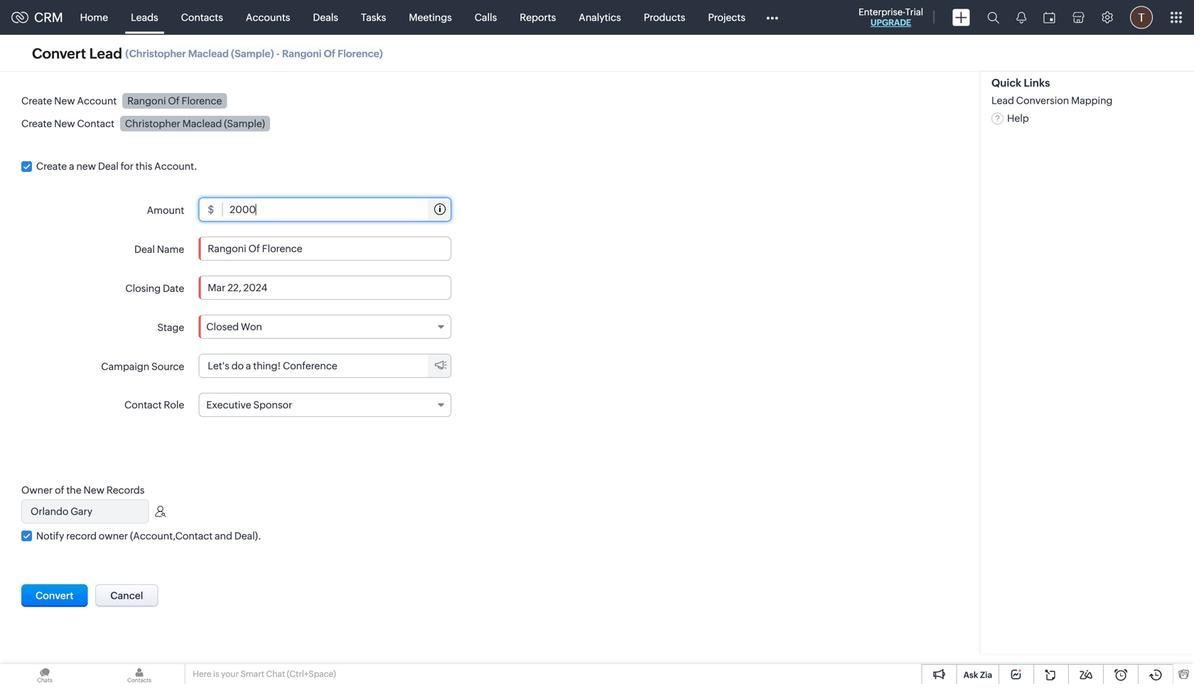 Task type: locate. For each thing, give the bounding box(es) containing it.
florence up 'christopher maclead (sample)'
[[182, 95, 222, 107]]

a
[[69, 161, 74, 172]]

None text field
[[223, 199, 428, 221]]

1 horizontal spatial florence
[[338, 48, 379, 59]]

Closed Won field
[[199, 315, 452, 339]]

maclead
[[188, 48, 229, 59], [183, 118, 222, 129]]

new for account
[[54, 95, 75, 107]]

deal left for
[[98, 161, 119, 172]]

contact left role
[[124, 400, 162, 411]]

florence down the tasks
[[338, 48, 379, 59]]

maclead down rangoni of florence
[[183, 118, 222, 129]]

0 vertical spatial christopher
[[129, 48, 186, 59]]

here
[[193, 670, 212, 680]]

mapping
[[1072, 95, 1113, 106]]

0 vertical spatial contact
[[77, 118, 115, 129]]

lead down quick at the top
[[992, 95, 1015, 106]]

christopher down rangoni of florence
[[125, 118, 181, 129]]

(account,contact
[[130, 531, 213, 542]]

1 horizontal spatial rangoni
[[282, 48, 322, 59]]

create for create new contact
[[21, 118, 52, 129]]

christopher
[[129, 48, 186, 59], [125, 118, 181, 129]]

won
[[241, 322, 262, 333]]

calendar image
[[1044, 12, 1056, 23]]

0 horizontal spatial rangoni
[[127, 95, 166, 107]]

contacts link
[[170, 0, 235, 34]]

rangoni
[[282, 48, 322, 59], [127, 95, 166, 107]]

accounts
[[246, 12, 290, 23]]

for
[[121, 161, 134, 172]]

executive sponsor
[[206, 400, 292, 411]]

owner
[[21, 485, 53, 497]]

1 horizontal spatial of
[[324, 48, 336, 59]]

2 vertical spatial create
[[36, 161, 67, 172]]

create
[[21, 95, 52, 107], [21, 118, 52, 129], [36, 161, 67, 172]]

maclead down contacts
[[188, 48, 229, 59]]

rangoni of florence
[[127, 95, 222, 107]]

convert
[[32, 45, 86, 62], [36, 591, 74, 602]]

0 horizontal spatial florence
[[182, 95, 222, 107]]

is
[[213, 670, 219, 680]]

0 vertical spatial new
[[54, 95, 75, 107]]

None text field
[[199, 238, 451, 260], [199, 355, 428, 378], [22, 501, 148, 524], [199, 238, 451, 260], [199, 355, 428, 378], [22, 501, 148, 524]]

0 vertical spatial maclead
[[188, 48, 229, 59]]

search image
[[988, 11, 1000, 23]]

and
[[215, 531, 232, 542]]

new right the
[[84, 485, 104, 497]]

record
[[66, 531, 97, 542]]

0 vertical spatial (sample)
[[231, 48, 274, 59]]

0 horizontal spatial lead
[[89, 45, 122, 62]]

lead left (
[[89, 45, 122, 62]]

florence
[[338, 48, 379, 59], [182, 95, 222, 107]]

convert down notify
[[36, 591, 74, 602]]

contacts
[[181, 12, 223, 23]]

cancel
[[110, 591, 143, 602]]

1 horizontal spatial deal
[[134, 244, 155, 255]]

reports
[[520, 12, 556, 23]]

calls
[[475, 12, 497, 23]]

christopher inside the convert lead ( christopher maclead (sample) - rangoni of florence )
[[129, 48, 186, 59]]

convert button
[[21, 585, 88, 608]]

create up create new contact
[[21, 95, 52, 107]]

1 vertical spatial lead
[[992, 95, 1015, 106]]

products
[[644, 12, 686, 23]]

1 vertical spatial rangoni
[[127, 95, 166, 107]]

0 horizontal spatial of
[[168, 95, 180, 107]]

create down create new account in the left top of the page
[[21, 118, 52, 129]]

deal left name
[[134, 244, 155, 255]]

contact
[[77, 118, 115, 129], [124, 400, 162, 411]]

2 vertical spatial new
[[84, 485, 104, 497]]

notify record owner (account,contact and deal).
[[36, 531, 261, 542]]

trial
[[906, 7, 924, 17]]

deal
[[98, 161, 119, 172], [134, 244, 155, 255]]

owner
[[99, 531, 128, 542]]

of down deals
[[324, 48, 336, 59]]

1 horizontal spatial contact
[[124, 400, 162, 411]]

1 vertical spatial convert
[[36, 591, 74, 602]]

0 vertical spatial rangoni
[[282, 48, 322, 59]]

0 vertical spatial create
[[21, 95, 52, 107]]

rangoni inside the convert lead ( christopher maclead (sample) - rangoni of florence )
[[282, 48, 322, 59]]

1 vertical spatial florence
[[182, 95, 222, 107]]

of up 'christopher maclead (sample)'
[[168, 95, 180, 107]]

1 vertical spatial maclead
[[183, 118, 222, 129]]

help link
[[992, 113, 1030, 124]]

reports link
[[509, 0, 568, 34]]

0 vertical spatial florence
[[338, 48, 379, 59]]

convert inside convert button
[[36, 591, 74, 602]]

contact down account
[[77, 118, 115, 129]]

convert lead ( christopher maclead (sample) - rangoni of florence )
[[32, 45, 383, 62]]

sponsor
[[253, 400, 292, 411]]

enterprise-
[[859, 7, 906, 17]]

Other Modules field
[[757, 6, 788, 29]]

analytics
[[579, 12, 621, 23]]

(sample)
[[231, 48, 274, 59], [224, 118, 265, 129]]

0 vertical spatial convert
[[32, 45, 86, 62]]

convert for convert lead ( christopher maclead (sample) - rangoni of florence )
[[32, 45, 86, 62]]

accounts link
[[235, 0, 302, 34]]

here is your smart chat (ctrl+space)
[[193, 670, 336, 680]]

role
[[164, 400, 184, 411]]

create for create new account
[[21, 95, 52, 107]]

logo image
[[11, 12, 28, 23]]

ask zia
[[964, 671, 993, 681]]

rangoni right account
[[127, 95, 166, 107]]

new
[[54, 95, 75, 107], [54, 118, 75, 129], [84, 485, 104, 497]]

convert for convert
[[36, 591, 74, 602]]

0 vertical spatial lead
[[89, 45, 122, 62]]

1 vertical spatial of
[[168, 95, 180, 107]]

maclead inside the convert lead ( christopher maclead (sample) - rangoni of florence )
[[188, 48, 229, 59]]

closed won
[[206, 322, 262, 333]]

1 vertical spatial create
[[21, 118, 52, 129]]

None field
[[199, 355, 428, 378]]

closed
[[206, 322, 239, 333]]

zia
[[981, 671, 993, 681]]

0 vertical spatial of
[[324, 48, 336, 59]]

1 vertical spatial new
[[54, 118, 75, 129]]

new up create new contact
[[54, 95, 75, 107]]

create for create a new deal for this account.
[[36, 161, 67, 172]]

convert down crm
[[32, 45, 86, 62]]

deal name
[[134, 244, 184, 255]]

create menu image
[[953, 9, 971, 26]]

products link
[[633, 0, 697, 34]]

deals link
[[302, 0, 350, 34]]

create new contact
[[21, 118, 115, 129]]

christopher down 'leads' at the left
[[129, 48, 186, 59]]

signals image
[[1017, 11, 1027, 23]]

1 horizontal spatial lead
[[992, 95, 1015, 106]]

rangoni right '-'
[[282, 48, 322, 59]]

new down create new account in the left top of the page
[[54, 118, 75, 129]]

0 vertical spatial deal
[[98, 161, 119, 172]]

executive
[[206, 400, 251, 411]]

new
[[76, 161, 96, 172]]

tasks link
[[350, 0, 398, 34]]

create left a
[[36, 161, 67, 172]]



Task type: vqa. For each thing, say whether or not it's contained in the screenshot.
Create a new Deal for this Account.
yes



Task type: describe. For each thing, give the bounding box(es) containing it.
smart
[[241, 670, 265, 680]]

account.
[[154, 161, 197, 172]]

$
[[208, 204, 214, 216]]

quick links lead conversion mapping help
[[992, 77, 1113, 124]]

new for contact
[[54, 118, 75, 129]]

chats image
[[0, 665, 90, 685]]

analytics link
[[568, 0, 633, 34]]

home link
[[69, 0, 120, 34]]

ask
[[964, 671, 979, 681]]

meetings
[[409, 12, 452, 23]]

amount
[[147, 205, 184, 216]]

name
[[157, 244, 184, 255]]

)
[[379, 48, 383, 59]]

enterprise-trial upgrade
[[859, 7, 924, 27]]

records
[[107, 485, 145, 497]]

upgrade
[[871, 18, 912, 27]]

leads link
[[120, 0, 170, 34]]

help
[[1008, 113, 1030, 124]]

tasks
[[361, 12, 386, 23]]

contacts image
[[95, 665, 184, 685]]

-
[[276, 48, 280, 59]]

profile element
[[1122, 0, 1162, 34]]

signals element
[[1008, 0, 1036, 35]]

1 vertical spatial contact
[[124, 400, 162, 411]]

create new account
[[21, 95, 117, 107]]

of
[[55, 485, 64, 497]]

deals
[[313, 12, 338, 23]]

0 horizontal spatial contact
[[77, 118, 115, 129]]

lead inside quick links lead conversion mapping help
[[992, 95, 1015, 106]]

profile image
[[1131, 6, 1154, 29]]

christopher maclead (sample)
[[125, 118, 265, 129]]

date
[[163, 283, 184, 294]]

(
[[125, 48, 129, 59]]

of inside the convert lead ( christopher maclead (sample) - rangoni of florence )
[[324, 48, 336, 59]]

conversion
[[1017, 95, 1070, 106]]

links
[[1024, 77, 1051, 89]]

search element
[[979, 0, 1008, 35]]

Executive Sponsor field
[[199, 393, 452, 418]]

1 vertical spatial christopher
[[125, 118, 181, 129]]

campaign source
[[101, 361, 184, 373]]

crm link
[[11, 10, 63, 25]]

0 horizontal spatial deal
[[98, 161, 119, 172]]

MMM D, YYYY text field
[[199, 277, 451, 299]]

(ctrl+space)
[[287, 670, 336, 680]]

notify
[[36, 531, 64, 542]]

deal).
[[234, 531, 261, 542]]

contact role
[[124, 400, 184, 411]]

cancel button
[[95, 585, 158, 608]]

create menu element
[[944, 0, 979, 34]]

home
[[80, 12, 108, 23]]

projects
[[709, 12, 746, 23]]

the
[[66, 485, 82, 497]]

your
[[221, 670, 239, 680]]

create a new deal for this account.
[[36, 161, 197, 172]]

(sample) inside the convert lead ( christopher maclead (sample) - rangoni of florence )
[[231, 48, 274, 59]]

lead conversion mapping link
[[992, 95, 1113, 106]]

leads
[[131, 12, 158, 23]]

meetings link
[[398, 0, 463, 34]]

stage
[[157, 322, 184, 333]]

source
[[152, 361, 184, 373]]

1 vertical spatial (sample)
[[224, 118, 265, 129]]

campaign
[[101, 361, 149, 373]]

quick
[[992, 77, 1022, 89]]

chat
[[266, 670, 285, 680]]

crm
[[34, 10, 63, 25]]

projects link
[[697, 0, 757, 34]]

calls link
[[463, 0, 509, 34]]

1 vertical spatial deal
[[134, 244, 155, 255]]

closing date
[[125, 283, 184, 294]]

account
[[77, 95, 117, 107]]

florence inside the convert lead ( christopher maclead (sample) - rangoni of florence )
[[338, 48, 379, 59]]

owner of the new records
[[21, 485, 145, 497]]

closing
[[125, 283, 161, 294]]

this
[[136, 161, 152, 172]]



